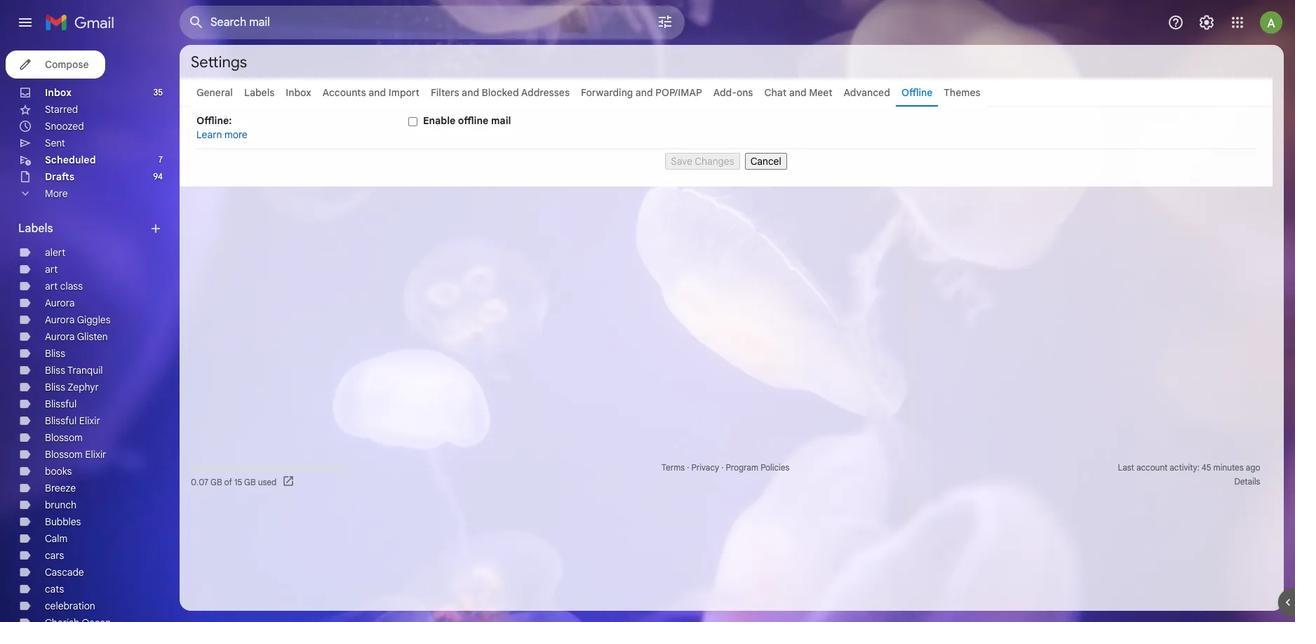 Task type: vqa. For each thing, say whether or not it's contained in the screenshot.
fourth Bjord Umlaut from the top of the unread TAB PANEL
no



Task type: describe. For each thing, give the bounding box(es) containing it.
labels navigation
[[0, 45, 180, 622]]

cats
[[45, 583, 64, 596]]

scheduled link
[[45, 154, 96, 166]]

blossom elixir
[[45, 448, 106, 461]]

activity:
[[1170, 462, 1200, 473]]

policies
[[761, 462, 790, 473]]

aurora glisten
[[45, 330, 108, 343]]

sent
[[45, 137, 65, 149]]

celebration link
[[45, 600, 95, 613]]

cats link
[[45, 583, 64, 596]]

compose button
[[6, 51, 106, 79]]

import
[[389, 86, 420, 99]]

blissful link
[[45, 398, 77, 410]]

gmail image
[[45, 8, 121, 36]]

mail
[[491, 114, 511, 127]]

blossom for blossom link
[[45, 432, 83, 444]]

elixir for blissful elixir
[[79, 415, 100, 427]]

35
[[154, 87, 163, 98]]

bliss for bliss tranquil
[[45, 364, 65, 377]]

enable offline mail
[[423, 114, 511, 127]]

aurora for aurora link in the left of the page
[[45, 297, 75, 309]]

94
[[153, 171, 163, 182]]

meet
[[809, 86, 833, 99]]

cascade
[[45, 566, 84, 579]]

advanced link
[[844, 86, 890, 99]]

bliss tranquil link
[[45, 364, 103, 377]]

45
[[1202, 462, 1211, 473]]

1 gb from the left
[[211, 477, 222, 487]]

0.07 gb of 15 gb used
[[191, 477, 277, 487]]

bliss link
[[45, 347, 65, 360]]

bliss tranquil
[[45, 364, 103, 377]]

terms · privacy · program policies
[[662, 462, 790, 473]]

privacy
[[691, 462, 719, 473]]

blossom elixir link
[[45, 448, 106, 461]]

sent link
[[45, 137, 65, 149]]

settings
[[191, 52, 247, 71]]

aurora giggles link
[[45, 314, 111, 326]]

bliss for bliss zephyr
[[45, 381, 65, 394]]

0.07
[[191, 477, 209, 487]]

bliss for bliss link
[[45, 347, 65, 360]]

1 · from the left
[[687, 462, 689, 473]]

class
[[60, 280, 83, 293]]

advanced
[[844, 86, 890, 99]]

giggles
[[77, 314, 111, 326]]

drafts link
[[45, 171, 74, 183]]

more button
[[0, 185, 168, 202]]

books link
[[45, 465, 72, 478]]

art link
[[45, 263, 58, 276]]

blissful for blissful elixir
[[45, 415, 77, 427]]

learn
[[196, 128, 222, 141]]

inbox for 2nd inbox link
[[286, 86, 311, 99]]

add-
[[713, 86, 737, 99]]

filters
[[431, 86, 459, 99]]

and for forwarding
[[636, 86, 653, 99]]

2 inbox link from the left
[[286, 86, 311, 99]]

themes link
[[944, 86, 981, 99]]

pop/imap
[[656, 86, 702, 99]]

ago
[[1246, 462, 1261, 473]]

and for filters
[[462, 86, 479, 99]]

add-ons link
[[713, 86, 753, 99]]

art class link
[[45, 280, 83, 293]]

and for chat
[[789, 86, 807, 99]]

and for accounts
[[369, 86, 386, 99]]

offline:
[[196, 114, 232, 127]]

aurora link
[[45, 297, 75, 309]]

chat
[[764, 86, 787, 99]]

labels link
[[244, 86, 275, 99]]

blissful for blissful link
[[45, 398, 77, 410]]

save changes button
[[665, 153, 740, 170]]

Enable offline mail checkbox
[[408, 117, 417, 126]]

7
[[158, 154, 163, 165]]

addresses
[[521, 86, 570, 99]]

alert link
[[45, 246, 65, 259]]

accounts
[[323, 86, 366, 99]]

cars link
[[45, 549, 64, 562]]

main menu image
[[17, 14, 34, 31]]

inbox for second inbox link from right
[[45, 86, 72, 99]]

glisten
[[77, 330, 108, 343]]

blossom link
[[45, 432, 83, 444]]

details link
[[1235, 476, 1261, 487]]

bliss zephyr link
[[45, 381, 99, 394]]

account
[[1137, 462, 1168, 473]]

breeze link
[[45, 482, 76, 495]]

program policies link
[[726, 462, 790, 473]]

terms link
[[662, 462, 685, 473]]

offline
[[902, 86, 933, 99]]

bliss zephyr
[[45, 381, 99, 394]]

support image
[[1168, 14, 1184, 31]]

1 inbox link from the left
[[45, 86, 72, 99]]

more
[[45, 187, 68, 200]]

bubbles link
[[45, 516, 81, 528]]

save changes
[[671, 155, 734, 168]]

art for art link
[[45, 263, 58, 276]]



Task type: locate. For each thing, give the bounding box(es) containing it.
0 vertical spatial blissful
[[45, 398, 77, 410]]

drafts
[[45, 171, 74, 183]]

and left import
[[369, 86, 386, 99]]

0 vertical spatial aurora
[[45, 297, 75, 309]]

blossom down blossom link
[[45, 448, 83, 461]]

3 bliss from the top
[[45, 381, 65, 394]]

inbox link up starred
[[45, 86, 72, 99]]

starred link
[[45, 103, 78, 116]]

aurora glisten link
[[45, 330, 108, 343]]

offline: learn more
[[196, 114, 247, 141]]

inbox right labels link
[[286, 86, 311, 99]]

aurora for aurora giggles
[[45, 314, 75, 326]]

1 vertical spatial art
[[45, 280, 58, 293]]

inbox
[[45, 86, 72, 99], [286, 86, 311, 99]]

art down alert link
[[45, 263, 58, 276]]

2 gb from the left
[[244, 477, 256, 487]]

4 and from the left
[[789, 86, 807, 99]]

last account activity: 45 minutes ago details
[[1118, 462, 1261, 487]]

0 horizontal spatial inbox link
[[45, 86, 72, 99]]

save
[[671, 155, 693, 168]]

3 and from the left
[[636, 86, 653, 99]]

and
[[369, 86, 386, 99], [462, 86, 479, 99], [636, 86, 653, 99], [789, 86, 807, 99]]

gb right the 15 in the left of the page
[[244, 477, 256, 487]]

brunch link
[[45, 499, 77, 512]]

search mail image
[[184, 10, 209, 35]]

enable
[[423, 114, 456, 127]]

art for art class
[[45, 280, 58, 293]]

2 and from the left
[[462, 86, 479, 99]]

aurora for aurora glisten
[[45, 330, 75, 343]]

1 horizontal spatial gb
[[244, 477, 256, 487]]

bliss up blissful link
[[45, 381, 65, 394]]

inbox link right labels link
[[286, 86, 311, 99]]

more
[[225, 128, 247, 141]]

bliss down bliss link
[[45, 364, 65, 377]]

1 vertical spatial bliss
[[45, 364, 65, 377]]

·
[[687, 462, 689, 473], [721, 462, 724, 473]]

3 aurora from the top
[[45, 330, 75, 343]]

calm
[[45, 533, 68, 545]]

labels for labels link
[[244, 86, 275, 99]]

art
[[45, 263, 58, 276], [45, 280, 58, 293]]

blossom for blossom elixir
[[45, 448, 83, 461]]

general
[[196, 86, 233, 99]]

labels inside navigation
[[18, 222, 53, 236]]

aurora down aurora link in the left of the page
[[45, 314, 75, 326]]

1 vertical spatial aurora
[[45, 314, 75, 326]]

15
[[234, 477, 242, 487]]

1 horizontal spatial inbox
[[286, 86, 311, 99]]

2 blossom from the top
[[45, 448, 83, 461]]

inbox inside labels navigation
[[45, 86, 72, 99]]

starred
[[45, 103, 78, 116]]

bliss
[[45, 347, 65, 360], [45, 364, 65, 377], [45, 381, 65, 394]]

cars
[[45, 549, 64, 562]]

settings image
[[1198, 14, 1215, 31]]

blissful down bliss zephyr "link" at the bottom left
[[45, 398, 77, 410]]

follow link to manage storage image
[[282, 475, 296, 489]]

general link
[[196, 86, 233, 99]]

2 vertical spatial bliss
[[45, 381, 65, 394]]

privacy link
[[691, 462, 719, 473]]

snoozed link
[[45, 120, 84, 133]]

inbox up starred
[[45, 86, 72, 99]]

last
[[1118, 462, 1135, 473]]

gb
[[211, 477, 222, 487], [244, 477, 256, 487]]

1 horizontal spatial inbox link
[[286, 86, 311, 99]]

advanced search options image
[[651, 8, 679, 36]]

2 art from the top
[[45, 280, 58, 293]]

compose
[[45, 58, 89, 71]]

brunch
[[45, 499, 77, 512]]

labels heading
[[18, 222, 149, 236]]

blissful down blissful link
[[45, 415, 77, 427]]

blissful elixir
[[45, 415, 100, 427]]

blissful
[[45, 398, 77, 410], [45, 415, 77, 427]]

1 and from the left
[[369, 86, 386, 99]]

1 inbox from the left
[[45, 86, 72, 99]]

labels up alert link
[[18, 222, 53, 236]]

and right filters
[[462, 86, 479, 99]]

1 horizontal spatial ·
[[721, 462, 724, 473]]

forwarding and pop/imap link
[[581, 86, 702, 99]]

elixir
[[79, 415, 100, 427], [85, 448, 106, 461]]

0 vertical spatial labels
[[244, 86, 275, 99]]

· right privacy link
[[721, 462, 724, 473]]

offline
[[458, 114, 489, 127]]

2 vertical spatial aurora
[[45, 330, 75, 343]]

0 horizontal spatial labels
[[18, 222, 53, 236]]

inbox link
[[45, 86, 72, 99], [286, 86, 311, 99]]

navigation containing save changes
[[196, 149, 1256, 170]]

blossom down blissful elixir
[[45, 432, 83, 444]]

0 horizontal spatial gb
[[211, 477, 222, 487]]

themes
[[944, 86, 981, 99]]

gb left the of
[[211, 477, 222, 487]]

2 aurora from the top
[[45, 314, 75, 326]]

1 vertical spatial labels
[[18, 222, 53, 236]]

aurora up bliss link
[[45, 330, 75, 343]]

0 vertical spatial bliss
[[45, 347, 65, 360]]

1 bliss from the top
[[45, 347, 65, 360]]

cascade link
[[45, 566, 84, 579]]

aurora down art class link
[[45, 297, 75, 309]]

changes
[[695, 155, 734, 168]]

0 horizontal spatial inbox
[[45, 86, 72, 99]]

of
[[224, 477, 232, 487]]

1 blossom from the top
[[45, 432, 83, 444]]

footer
[[180, 461, 1273, 489]]

1 vertical spatial blossom
[[45, 448, 83, 461]]

1 blissful from the top
[[45, 398, 77, 410]]

2 blissful from the top
[[45, 415, 77, 427]]

navigation
[[196, 149, 1256, 170]]

None search field
[[180, 6, 685, 39]]

details
[[1235, 476, 1261, 487]]

filters and blocked addresses link
[[431, 86, 570, 99]]

snoozed
[[45, 120, 84, 133]]

chat and meet link
[[764, 86, 833, 99]]

forwarding
[[581, 86, 633, 99]]

offline link
[[902, 86, 933, 99]]

breeze
[[45, 482, 76, 495]]

cancel
[[751, 155, 781, 168]]

elixir for blossom elixir
[[85, 448, 106, 461]]

aurora
[[45, 297, 75, 309], [45, 314, 75, 326], [45, 330, 75, 343]]

1 vertical spatial blissful
[[45, 415, 77, 427]]

footer containing terms
[[180, 461, 1273, 489]]

labels right general link on the top left of page
[[244, 86, 275, 99]]

art down art link
[[45, 280, 58, 293]]

0 vertical spatial blossom
[[45, 432, 83, 444]]

labels for labels heading
[[18, 222, 53, 236]]

1 vertical spatial elixir
[[85, 448, 106, 461]]

2 · from the left
[[721, 462, 724, 473]]

learn more link
[[196, 128, 247, 141]]

0 vertical spatial art
[[45, 263, 58, 276]]

1 art from the top
[[45, 263, 58, 276]]

alert
[[45, 246, 65, 259]]

bubbles
[[45, 516, 81, 528]]

minutes
[[1214, 462, 1244, 473]]

accounts and import
[[323, 86, 420, 99]]

accounts and import link
[[323, 86, 420, 99]]

2 inbox from the left
[[286, 86, 311, 99]]

and left pop/imap on the top of page
[[636, 86, 653, 99]]

0 vertical spatial elixir
[[79, 415, 100, 427]]

elixir up blossom link
[[79, 415, 100, 427]]

1 aurora from the top
[[45, 297, 75, 309]]

Search mail text field
[[210, 15, 617, 29]]

elixir down blissful elixir link
[[85, 448, 106, 461]]

forwarding and pop/imap
[[581, 86, 702, 99]]

bliss up the bliss tranquil
[[45, 347, 65, 360]]

blissful elixir link
[[45, 415, 100, 427]]

chat and meet
[[764, 86, 833, 99]]

program
[[726, 462, 759, 473]]

0 horizontal spatial ·
[[687, 462, 689, 473]]

· right terms link
[[687, 462, 689, 473]]

2 bliss from the top
[[45, 364, 65, 377]]

1 horizontal spatial labels
[[244, 86, 275, 99]]

art class
[[45, 280, 83, 293]]

and right chat
[[789, 86, 807, 99]]



